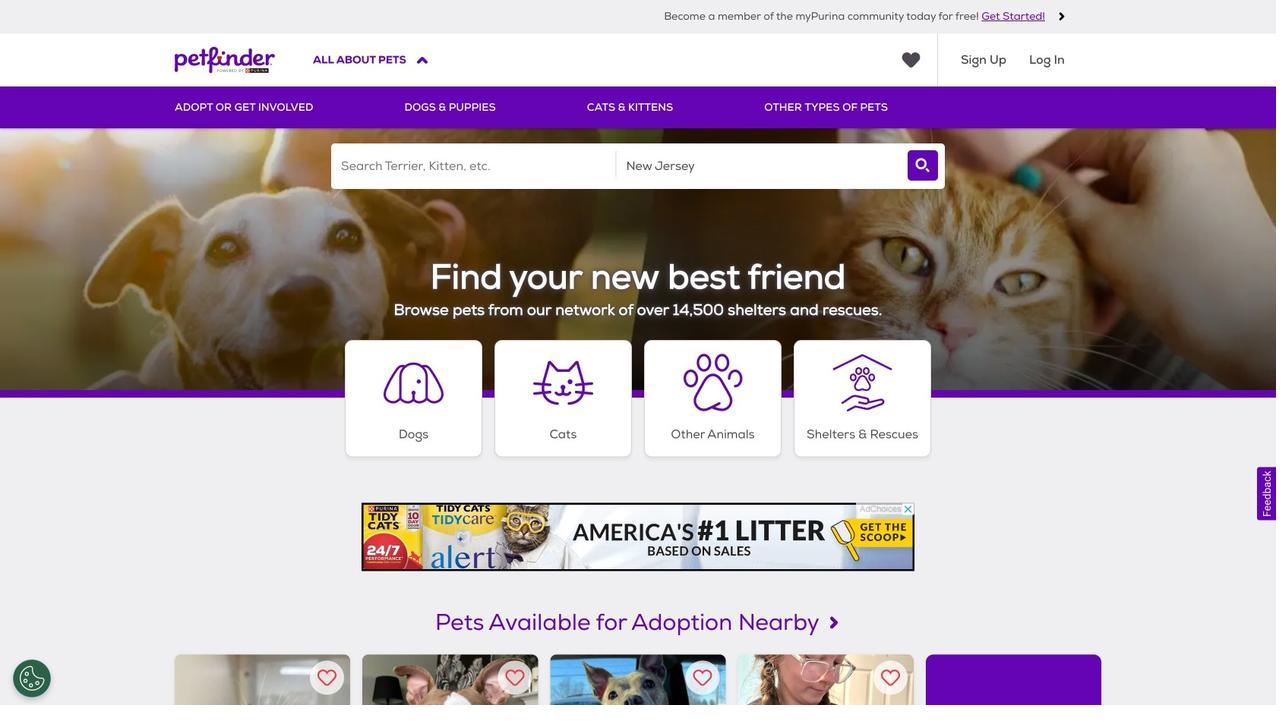Task type: vqa. For each thing, say whether or not it's contained in the screenshot.
Lily, an adoptable Belgian Shepherd / Malinois & Australian Cattle Dog / Blue Heeler Mix in Mason, TX_image-1
no



Task type: describe. For each thing, give the bounding box(es) containing it.
stella, adoptable, young female pit bull terrier & mixed breed, in hamilton, nj. image
[[550, 655, 726, 706]]

sassy girl, adoptable, adult female american sable, in cream ridge, nj. image
[[738, 655, 914, 706]]

Search Terrier, Kitten, etc. text field
[[331, 144, 616, 189]]

pearl, adoptable, adult female american staffordshire terrier, in cranbury, nj. image
[[363, 655, 538, 706]]

favorite orchid image
[[318, 669, 337, 688]]



Task type: locate. For each thing, give the bounding box(es) containing it.
petfinder logo image
[[175, 33, 275, 87]]

primary element
[[175, 87, 1102, 128]]

advertisement element
[[362, 503, 915, 572]]

Enter City, State, or ZIP text field
[[617, 144, 901, 189]]

favorite stella image
[[693, 669, 712, 688]]

orchid, adoptable, adult female domestic short hair, in hamilton, nj. image
[[175, 655, 350, 706]]

favorite sassy girl image
[[881, 669, 900, 688]]

favorite pearl image
[[506, 669, 525, 688]]



